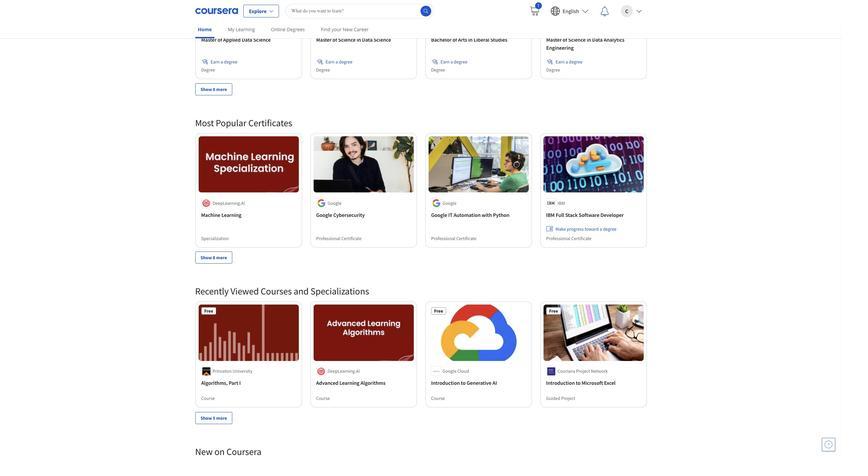 Task type: locate. For each thing, give the bounding box(es) containing it.
2 more from the top
[[216, 255, 227, 261]]

2 8 from the top
[[213, 255, 215, 261]]

2 professional certificate from the left
[[432, 236, 477, 242]]

in inside master of science in data analytics engineering
[[587, 36, 592, 43]]

a for master of applied data science
[[221, 59, 223, 65]]

1 horizontal spatial deeplearning.ai
[[328, 369, 360, 375]]

1 8 from the top
[[213, 86, 215, 92]]

project right guided
[[562, 396, 576, 402]]

master
[[201, 36, 217, 43], [316, 36, 332, 43], [547, 36, 562, 43]]

course down algorithms,
[[201, 396, 215, 402]]

1 horizontal spatial introduction
[[547, 381, 575, 387]]

1 earn a degree from the left
[[211, 59, 238, 65]]

0 horizontal spatial to
[[461, 381, 466, 387]]

1 degree from the left
[[201, 67, 215, 73]]

learning right advanced
[[340, 381, 360, 387]]

deeplearning.ai inside recently viewed courses and specializations collection element
[[328, 369, 360, 375]]

coursera up introduction to microsoft excel
[[558, 369, 576, 375]]

in right arts
[[469, 36, 473, 43]]

0 horizontal spatial professional
[[316, 236, 341, 242]]

0 horizontal spatial free
[[204, 309, 213, 315]]

1 horizontal spatial professional certificate
[[432, 236, 477, 242]]

2 earn from the left
[[326, 59, 335, 65]]

of for master of science in data analytics engineering
[[563, 36, 568, 43]]

in left analytics
[[587, 36, 592, 43]]

master of science in data analytics engineering link
[[547, 36, 642, 52]]

professional down the it
[[432, 236, 456, 242]]

university up master of science in data science
[[328, 25, 348, 31]]

2 data from the left
[[362, 36, 373, 43]]

master inside master of science in data analytics engineering
[[547, 36, 562, 43]]

in
[[357, 36, 361, 43], [469, 36, 473, 43], [587, 36, 592, 43]]

0 vertical spatial deeplearning.ai
[[213, 200, 245, 206]]

1 horizontal spatial professional
[[432, 236, 456, 242]]

online
[[271, 26, 286, 33]]

1 link
[[524, 0, 546, 22]]

home
[[198, 26, 212, 33]]

more
[[216, 86, 227, 92], [216, 255, 227, 261], [216, 416, 227, 422]]

of for university of michigan
[[234, 25, 238, 31]]

professional certificate
[[316, 236, 362, 242], [432, 236, 477, 242], [547, 236, 592, 242]]

professional certificate down progress
[[547, 236, 592, 242]]

0 vertical spatial more
[[216, 86, 227, 92]]

of left applied
[[218, 36, 222, 43]]

3 in from the left
[[587, 36, 592, 43]]

earn a degree down applied
[[211, 59, 238, 65]]

course down advanced
[[316, 396, 330, 402]]

science inside master of science in data analytics engineering
[[569, 36, 586, 43]]

university up applied
[[213, 25, 233, 31]]

deeplearning.ai inside most popular certificates collection element
[[213, 200, 245, 206]]

1 professional from the left
[[316, 236, 341, 242]]

degree inside most popular certificates collection element
[[604, 226, 617, 232]]

earn a degree down master of science in data science
[[326, 59, 353, 65]]

of inside master of science in data analytics engineering
[[563, 36, 568, 43]]

earn down master of science in data science
[[326, 59, 335, 65]]

coursera project network
[[558, 369, 608, 375]]

earn down bachelor
[[441, 59, 450, 65]]

algorithms,
[[201, 381, 228, 387]]

1 show 8 more from the top
[[201, 86, 227, 92]]

a down master of science in data science
[[336, 59, 338, 65]]

guided
[[547, 396, 561, 402]]

0 horizontal spatial data
[[242, 36, 252, 43]]

1 vertical spatial deeplearning.ai
[[328, 369, 360, 375]]

stack
[[566, 212, 578, 218]]

science down boulder
[[374, 36, 391, 43]]

0 vertical spatial ibm
[[558, 200, 566, 206]]

earn down the master of applied data science
[[211, 59, 220, 65]]

1 horizontal spatial free
[[435, 309, 444, 315]]

introduction to microsoft excel link
[[547, 380, 642, 388]]

0 vertical spatial coursera
[[558, 369, 576, 375]]

1 horizontal spatial data
[[362, 36, 373, 43]]

learning inside most popular certificates collection element
[[222, 212, 242, 218]]

learning right machine
[[222, 212, 242, 218]]

course down introduction to generative ai on the bottom
[[432, 396, 445, 402]]

master of science in data science link
[[316, 36, 411, 44]]

1 more from the top
[[216, 86, 227, 92]]

0 vertical spatial show 8 more
[[201, 86, 227, 92]]

google
[[328, 200, 342, 206], [443, 200, 457, 206], [316, 212, 333, 218], [432, 212, 448, 218], [443, 369, 457, 375]]

show 8 more button
[[195, 83, 233, 95], [195, 252, 233, 264]]

master for master of science in data science
[[316, 36, 332, 43]]

microsoft
[[582, 381, 604, 387]]

1 vertical spatial learning
[[222, 212, 242, 218]]

data
[[242, 36, 252, 43], [362, 36, 373, 43], [593, 36, 603, 43]]

1 horizontal spatial project
[[577, 369, 591, 375]]

a down engineering
[[566, 59, 568, 65]]

advanced learning algorithms
[[316, 381, 386, 387]]

certificate for it
[[457, 236, 477, 242]]

1 course from the left
[[201, 396, 215, 402]]

of for master of science in data science
[[333, 36, 337, 43]]

ibm
[[558, 200, 566, 206], [547, 212, 555, 218]]

degrees
[[287, 26, 305, 33]]

science down find your new career
[[339, 36, 356, 43]]

1 master from the left
[[201, 36, 217, 43]]

certificate down cybersecurity
[[342, 236, 362, 242]]

university inside recently viewed courses and specializations collection element
[[233, 369, 253, 375]]

earn a degree for master of applied data science
[[211, 59, 238, 65]]

1 vertical spatial more
[[216, 255, 227, 261]]

2 course from the left
[[316, 396, 330, 402]]

most popular certificates collection element
[[191, 106, 652, 275]]

data inside master of science in data analytics engineering
[[593, 36, 603, 43]]

introduction down the "google cloud"
[[432, 381, 460, 387]]

2 horizontal spatial certificate
[[572, 236, 592, 242]]

science up engineering
[[569, 36, 586, 43]]

coursera inside recently viewed courses and specializations collection element
[[558, 369, 576, 375]]

professional for cybersecurity
[[316, 236, 341, 242]]

0 horizontal spatial ibm
[[547, 212, 555, 218]]

a down bachelor
[[451, 59, 453, 65]]

generative
[[467, 381, 492, 387]]

2 professional from the left
[[432, 236, 456, 242]]

2 master from the left
[[316, 36, 332, 43]]

2 horizontal spatial data
[[593, 36, 603, 43]]

0 horizontal spatial professional certificate
[[316, 236, 362, 242]]

4 degree from the left
[[547, 67, 560, 73]]

learning up the master of applied data science link
[[236, 26, 255, 33]]

deeplearning.ai for advanced
[[328, 369, 360, 375]]

0 horizontal spatial master
[[201, 36, 217, 43]]

1 horizontal spatial master
[[316, 36, 332, 43]]

university for science
[[328, 25, 348, 31]]

software
[[579, 212, 600, 218]]

show inside button
[[201, 416, 212, 422]]

google inside recently viewed courses and specializations collection element
[[443, 369, 457, 375]]

2 in from the left
[[469, 36, 473, 43]]

of down your
[[333, 36, 337, 43]]

bachelor
[[432, 36, 452, 43]]

1 vertical spatial ibm
[[547, 212, 555, 218]]

help center image
[[825, 441, 833, 450]]

earn for master of applied data science
[[211, 59, 220, 65]]

earn
[[211, 59, 220, 65], [326, 59, 335, 65], [441, 59, 450, 65], [556, 59, 565, 65]]

in down career at the left top of page
[[357, 36, 361, 43]]

data for master of science in data science
[[362, 36, 373, 43]]

8
[[213, 86, 215, 92], [213, 255, 215, 261]]

earn down engineering
[[556, 59, 565, 65]]

new left on
[[195, 446, 213, 459]]

professional certificate down google cybersecurity at the left of the page
[[316, 236, 362, 242]]

4 science from the left
[[569, 36, 586, 43]]

1 horizontal spatial to
[[576, 381, 581, 387]]

2 horizontal spatial master
[[547, 36, 562, 43]]

1 free from the left
[[204, 309, 213, 315]]

machine
[[201, 212, 221, 218]]

2 vertical spatial more
[[216, 416, 227, 422]]

science down "michigan"
[[254, 36, 271, 43]]

certificate down automation
[[457, 236, 477, 242]]

google for google it automation with python
[[432, 212, 448, 218]]

professional certificate down the it
[[432, 236, 477, 242]]

earn for master of science in data science
[[326, 59, 335, 65]]

1 show from the top
[[201, 86, 212, 92]]

2 show 8 more button from the top
[[195, 252, 233, 264]]

4 earn a degree from the left
[[556, 59, 583, 65]]

degree down arts
[[454, 59, 468, 65]]

2 earn a degree from the left
[[326, 59, 353, 65]]

course for advanced learning algorithms
[[316, 396, 330, 402]]

analytics
[[604, 36, 625, 43]]

1 vertical spatial show
[[201, 255, 212, 261]]

of left career at the left top of page
[[349, 25, 353, 31]]

1 vertical spatial 8
[[213, 255, 215, 261]]

0 vertical spatial 8
[[213, 86, 215, 92]]

learning
[[236, 26, 255, 33], [222, 212, 242, 218], [340, 381, 360, 387]]

1 vertical spatial show 8 more
[[201, 255, 227, 261]]

project up introduction to microsoft excel
[[577, 369, 591, 375]]

introduction up guided project
[[547, 381, 575, 387]]

3 show from the top
[[201, 416, 212, 422]]

ibm up full
[[558, 200, 566, 206]]

deeplearning.ai up the machine learning
[[213, 200, 245, 206]]

learning inside recently viewed courses and specializations collection element
[[340, 381, 360, 387]]

2 horizontal spatial in
[[587, 36, 592, 43]]

1 in from the left
[[357, 36, 361, 43]]

3 earn from the left
[[441, 59, 450, 65]]

cybersecurity
[[334, 212, 365, 218]]

to
[[461, 381, 466, 387], [576, 381, 581, 387]]

1 to from the left
[[461, 381, 466, 387]]

university up i
[[233, 369, 253, 375]]

ibm full stack software developer
[[547, 212, 624, 218]]

8 inside most popular certificates collection element
[[213, 255, 215, 261]]

professional certificate for cybersecurity
[[316, 236, 362, 242]]

0 vertical spatial show 8 more button
[[195, 83, 233, 95]]

2 show 8 more from the top
[[201, 255, 227, 261]]

of up engineering
[[563, 36, 568, 43]]

1 horizontal spatial coursera
[[558, 369, 576, 375]]

earn a degree
[[211, 59, 238, 65], [326, 59, 353, 65], [441, 59, 468, 65], [556, 59, 583, 65]]

1 data from the left
[[242, 36, 252, 43]]

2 show from the top
[[201, 255, 212, 261]]

a right toward on the right of the page
[[600, 226, 603, 232]]

show inside most popular certificates collection element
[[201, 255, 212, 261]]

2 degree from the left
[[316, 67, 330, 73]]

degree for master of science in data science
[[339, 59, 353, 65]]

of for master of applied data science
[[218, 36, 222, 43]]

1 horizontal spatial new
[[343, 26, 353, 33]]

3 earn a degree from the left
[[441, 59, 468, 65]]

1 horizontal spatial course
[[316, 396, 330, 402]]

certificate down make progress toward a degree
[[572, 236, 592, 242]]

3 free from the left
[[550, 309, 559, 315]]

master down home
[[201, 36, 217, 43]]

deeplearning.ai for machine
[[213, 200, 245, 206]]

coursera right on
[[227, 446, 262, 459]]

free
[[204, 309, 213, 315], [435, 309, 444, 315], [550, 309, 559, 315]]

introduction
[[432, 381, 460, 387], [547, 381, 575, 387]]

degree down the developer
[[604, 226, 617, 232]]

of left arts
[[453, 36, 458, 43]]

more inside most popular certificates collection element
[[216, 255, 227, 261]]

master down find
[[316, 36, 332, 43]]

excel
[[605, 381, 616, 387]]

ibm left full
[[547, 212, 555, 218]]

master of science in data science
[[316, 36, 391, 43]]

0 horizontal spatial certificate
[[342, 236, 362, 242]]

python
[[493, 212, 510, 218]]

1 vertical spatial show 8 more button
[[195, 252, 233, 264]]

progress
[[567, 226, 584, 232]]

to down coursera project network
[[576, 381, 581, 387]]

None search field
[[286, 4, 434, 18]]

3 certificate from the left
[[572, 236, 592, 242]]

3 more from the top
[[216, 416, 227, 422]]

earn a degree down engineering
[[556, 59, 583, 65]]

3 professional from the left
[[547, 236, 571, 242]]

earn a degree down arts
[[441, 59, 468, 65]]

1
[[538, 2, 540, 9]]

0 horizontal spatial project
[[562, 396, 576, 402]]

project
[[577, 369, 591, 375], [562, 396, 576, 402]]

master up engineering
[[547, 36, 562, 43]]

free for algorithms, part i
[[204, 309, 213, 315]]

0 horizontal spatial new
[[195, 446, 213, 459]]

4 earn from the left
[[556, 59, 565, 65]]

0 vertical spatial project
[[577, 369, 591, 375]]

1 vertical spatial project
[[562, 396, 576, 402]]

2 horizontal spatial professional certificate
[[547, 236, 592, 242]]

0 horizontal spatial introduction
[[432, 381, 460, 387]]

to for generative
[[461, 381, 466, 387]]

degree down master of science in data science
[[339, 59, 353, 65]]

professional down google cybersecurity at the left of the page
[[316, 236, 341, 242]]

2 certificate from the left
[[457, 236, 477, 242]]

princeton university
[[213, 369, 253, 375]]

a
[[221, 59, 223, 65], [336, 59, 338, 65], [451, 59, 453, 65], [566, 59, 568, 65], [600, 226, 603, 232]]

2 vertical spatial show
[[201, 416, 212, 422]]

of left "michigan"
[[234, 25, 238, 31]]

1 horizontal spatial certificate
[[457, 236, 477, 242]]

data left analytics
[[593, 36, 603, 43]]

in for studies
[[469, 36, 473, 43]]

in for analytics
[[587, 36, 592, 43]]

2 horizontal spatial professional
[[547, 236, 571, 242]]

more inside recently viewed courses and specializations collection element
[[216, 416, 227, 422]]

to for microsoft
[[576, 381, 581, 387]]

3 degree from the left
[[432, 67, 445, 73]]

data for master of science in data analytics engineering
[[593, 36, 603, 43]]

engineering
[[547, 44, 574, 51]]

1 vertical spatial coursera
[[227, 446, 262, 459]]

google left cloud
[[443, 369, 457, 375]]

google it automation with python link
[[432, 211, 526, 219]]

new inside find your new career link
[[343, 26, 353, 33]]

5
[[213, 416, 215, 422]]

data down my learning
[[242, 36, 252, 43]]

deeplearning.ai up the advanced learning algorithms
[[328, 369, 360, 375]]

google left the it
[[432, 212, 448, 218]]

earn for master of science in data analytics engineering
[[556, 59, 565, 65]]

earn for bachelor of arts in liberal studies
[[441, 59, 450, 65]]

degree
[[201, 67, 215, 73], [316, 67, 330, 73], [432, 67, 445, 73], [547, 67, 560, 73]]

in for science
[[357, 36, 361, 43]]

3 course from the left
[[432, 396, 445, 402]]

0 horizontal spatial course
[[201, 396, 215, 402]]

show
[[201, 86, 212, 92], [201, 255, 212, 261], [201, 416, 212, 422]]

c
[[626, 8, 629, 14]]

1 horizontal spatial in
[[469, 36, 473, 43]]

2 free from the left
[[435, 309, 444, 315]]

free for introduction to microsoft excel
[[550, 309, 559, 315]]

to down cloud
[[461, 381, 466, 387]]

show 8 more
[[201, 86, 227, 92], [201, 255, 227, 261]]

1 professional certificate from the left
[[316, 236, 362, 242]]

2 introduction from the left
[[547, 381, 575, 387]]

introduction to generative ai
[[432, 381, 497, 387]]

1 earn from the left
[[211, 59, 220, 65]]

2 vertical spatial learning
[[340, 381, 360, 387]]

earn a degree for bachelor of arts in liberal studies
[[441, 59, 468, 65]]

2 to from the left
[[576, 381, 581, 387]]

1 certificate from the left
[[342, 236, 362, 242]]

2 horizontal spatial course
[[432, 396, 445, 402]]

data down career at the left top of page
[[362, 36, 373, 43]]

0 horizontal spatial deeplearning.ai
[[213, 200, 245, 206]]

new
[[343, 26, 353, 33], [195, 446, 213, 459]]

3 master from the left
[[547, 36, 562, 43]]

1 horizontal spatial ibm
[[558, 200, 566, 206]]

a down the master of applied data science
[[221, 59, 223, 65]]

degree down applied
[[224, 59, 238, 65]]

0 vertical spatial new
[[343, 26, 353, 33]]

1 show 8 more button from the top
[[195, 83, 233, 95]]

coursera image
[[195, 6, 238, 16]]

course for introduction to generative ai
[[432, 396, 445, 402]]

degree down master of science in data analytics engineering
[[569, 59, 583, 65]]

home link
[[195, 22, 215, 38]]

3 data from the left
[[593, 36, 603, 43]]

certificate
[[342, 236, 362, 242], [457, 236, 477, 242], [572, 236, 592, 242]]

2 horizontal spatial free
[[550, 309, 559, 315]]

degree for bachelor of arts in liberal studies
[[454, 59, 468, 65]]

1 introduction from the left
[[432, 381, 460, 387]]

professional down "make"
[[547, 236, 571, 242]]

of for university of colorado boulder
[[349, 25, 353, 31]]

master for master of applied data science
[[201, 36, 217, 43]]

google cloud
[[443, 369, 469, 375]]

0 vertical spatial show
[[201, 86, 212, 92]]

show 5 more
[[201, 416, 227, 422]]

0 horizontal spatial in
[[357, 36, 361, 43]]

of
[[234, 25, 238, 31], [349, 25, 353, 31], [218, 36, 222, 43], [333, 36, 337, 43], [453, 36, 458, 43], [563, 36, 568, 43]]

new right your
[[343, 26, 353, 33]]

google left cybersecurity
[[316, 212, 333, 218]]

show for most
[[201, 255, 212, 261]]

professional
[[316, 236, 341, 242], [432, 236, 456, 242], [547, 236, 571, 242]]



Task type: describe. For each thing, give the bounding box(es) containing it.
university of michigan
[[213, 25, 256, 31]]

popular
[[216, 117, 247, 129]]

algorithms
[[361, 381, 386, 387]]

recently viewed courses and specializations
[[195, 286, 369, 298]]

3 science from the left
[[374, 36, 391, 43]]

find your new career
[[321, 26, 369, 33]]

3 professional certificate from the left
[[547, 236, 592, 242]]

english
[[563, 8, 580, 14]]

with
[[482, 212, 492, 218]]

boulder
[[373, 25, 388, 31]]

full
[[556, 212, 565, 218]]

ibm for ibm
[[558, 200, 566, 206]]

and
[[294, 286, 309, 298]]

What do you want to learn? text field
[[286, 4, 434, 18]]

developer
[[601, 212, 624, 218]]

princeton
[[213, 369, 232, 375]]

a inside most popular certificates collection element
[[600, 226, 603, 232]]

ibm full stack software developer link
[[547, 211, 642, 219]]

earn a degree for master of science in data analytics engineering
[[556, 59, 583, 65]]

explore button
[[243, 5, 279, 17]]

show 8 more button inside the earn your degree collection element
[[195, 83, 233, 95]]

google up the it
[[443, 200, 457, 206]]

specialization
[[201, 236, 229, 242]]

network
[[592, 369, 608, 375]]

certificate for cybersecurity
[[342, 236, 362, 242]]

show 8 more button inside most popular certificates collection element
[[195, 252, 233, 264]]

degree for master of science in data analytics engineering
[[547, 67, 560, 73]]

university of colorado boulder
[[328, 25, 388, 31]]

career
[[354, 26, 369, 33]]

of for bachelor of arts in liberal studies
[[453, 36, 458, 43]]

algorithms, part i
[[201, 381, 241, 387]]

colorado
[[354, 25, 372, 31]]

applied
[[223, 36, 241, 43]]

shopping cart: 1 item element
[[530, 2, 542, 16]]

i
[[239, 381, 241, 387]]

most popular certificates
[[195, 117, 293, 129]]

show 5 more button
[[195, 413, 233, 425]]

master for master of science in data analytics engineering
[[547, 36, 562, 43]]

professional certificate for it
[[432, 236, 477, 242]]

google for google cybersecurity
[[316, 212, 333, 218]]

bachelor of arts in liberal studies
[[432, 36, 508, 43]]

recently viewed courses and specializations collection element
[[191, 275, 652, 436]]

viewed
[[231, 286, 259, 298]]

introduction for introduction to microsoft excel
[[547, 381, 575, 387]]

find
[[321, 26, 331, 33]]

introduction to microsoft excel
[[547, 381, 616, 387]]

master of applied data science link
[[201, 36, 296, 44]]

degree for master of applied data science
[[201, 67, 215, 73]]

my learning link
[[225, 22, 258, 37]]

michigan
[[238, 25, 256, 31]]

bachelor of arts in liberal studies link
[[432, 36, 526, 44]]

toward
[[585, 226, 599, 232]]

show inside the earn your degree collection element
[[201, 86, 212, 92]]

a for bachelor of arts in liberal studies
[[451, 59, 453, 65]]

find your new career link
[[319, 22, 372, 37]]

degree for master of science in data science
[[316, 67, 330, 73]]

my learning
[[228, 26, 255, 33]]

more for recently
[[216, 416, 227, 422]]

google up google cybersecurity at the left of the page
[[328, 200, 342, 206]]

degree for master of applied data science
[[224, 59, 238, 65]]

professional for it
[[432, 236, 456, 242]]

learning for machine learning
[[222, 212, 242, 218]]

make
[[556, 226, 566, 232]]

on
[[215, 446, 225, 459]]

part
[[229, 381, 238, 387]]

2 science from the left
[[339, 36, 356, 43]]

my
[[228, 26, 235, 33]]

learning for advanced learning algorithms
[[340, 381, 360, 387]]

more for most
[[216, 255, 227, 261]]

it
[[449, 212, 453, 218]]

project for coursera
[[577, 369, 591, 375]]

arts
[[459, 36, 468, 43]]

guided project
[[547, 396, 576, 402]]

advanced
[[316, 381, 339, 387]]

1 vertical spatial new
[[195, 446, 213, 459]]

make progress toward a degree
[[556, 226, 617, 232]]

google cybersecurity
[[316, 212, 365, 218]]

0 vertical spatial learning
[[236, 26, 255, 33]]

automation
[[454, 212, 481, 218]]

advanced learning algorithms link
[[316, 380, 411, 388]]

new on coursera
[[195, 446, 262, 459]]

online degrees link
[[269, 22, 308, 37]]

online degrees
[[271, 26, 305, 33]]

machine learning
[[201, 212, 242, 218]]

earn your degree collection element
[[191, 0, 652, 106]]

algorithms, part i link
[[201, 380, 296, 388]]

university for applied
[[213, 25, 233, 31]]

english button
[[546, 0, 594, 22]]

recently
[[195, 286, 229, 298]]

more inside the earn your degree collection element
[[216, 86, 227, 92]]

earn a degree for master of science in data science
[[326, 59, 353, 65]]

your
[[332, 26, 342, 33]]

ai
[[493, 381, 497, 387]]

degree for bachelor of arts in liberal studies
[[432, 67, 445, 73]]

certificates
[[249, 117, 293, 129]]

google cybersecurity link
[[316, 211, 411, 219]]

courses
[[261, 286, 292, 298]]

ibm for ibm full stack software developer
[[547, 212, 555, 218]]

specializations
[[311, 286, 369, 298]]

show 8 more inside most popular certificates collection element
[[201, 255, 227, 261]]

introduction for introduction to generative ai
[[432, 381, 460, 387]]

0 horizontal spatial coursera
[[227, 446, 262, 459]]

introduction to generative ai link
[[432, 380, 526, 388]]

8 inside the earn your degree collection element
[[213, 86, 215, 92]]

google for google cloud
[[443, 369, 457, 375]]

a for master of science in data science
[[336, 59, 338, 65]]

cloud
[[458, 369, 469, 375]]

master of science in data analytics engineering
[[547, 36, 625, 51]]

degree for master of science in data analytics engineering
[[569, 59, 583, 65]]

show for recently
[[201, 416, 212, 422]]

master of applied data science
[[201, 36, 271, 43]]

project for guided
[[562, 396, 576, 402]]

machine learning link
[[201, 211, 296, 219]]

studies
[[491, 36, 508, 43]]

explore
[[249, 8, 267, 14]]

a for master of science in data analytics engineering
[[566, 59, 568, 65]]

google it automation with python
[[432, 212, 510, 218]]

1 science from the left
[[254, 36, 271, 43]]

free for introduction to generative ai
[[435, 309, 444, 315]]

show 8 more inside the earn your degree collection element
[[201, 86, 227, 92]]

course for algorithms, part i
[[201, 396, 215, 402]]

liberal
[[474, 36, 490, 43]]



Task type: vqa. For each thing, say whether or not it's contained in the screenshot.


